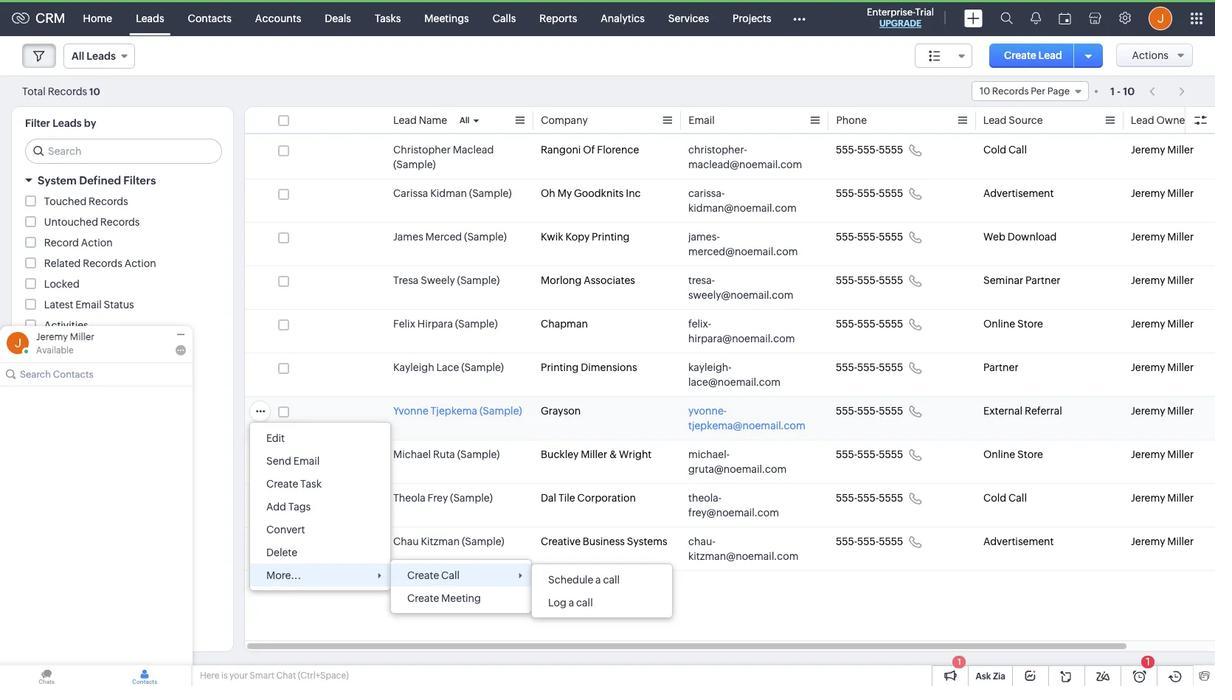 Task type: vqa. For each thing, say whether or not it's contained in the screenshot.
Other Modules field at the top of page
no



Task type: locate. For each thing, give the bounding box(es) containing it.
email up the christopher-
[[689, 114, 715, 126]]

1 vertical spatial call
[[577, 597, 593, 609]]

1
[[1111, 85, 1115, 97]]

jeremy miller for james- merced@noemail.com
[[1132, 231, 1195, 243]]

online store down seminar partner
[[984, 318, 1044, 330]]

jeremy for james- merced@noemail.com
[[1132, 231, 1166, 243]]

1 store from the top
[[1018, 318, 1044, 330]]

create down send
[[266, 478, 298, 490]]

tags
[[288, 501, 311, 513]]

0 vertical spatial advertisement
[[984, 188, 1055, 199]]

10 for total records 10
[[89, 86, 100, 97]]

lead for lead name
[[393, 114, 417, 126]]

store down seminar partner
[[1018, 318, 1044, 330]]

1 vertical spatial a
[[569, 597, 575, 609]]

5555 for tresa- sweely@noemail.com
[[879, 275, 904, 286]]

task
[[301, 478, 322, 490]]

related
[[44, 258, 81, 269]]

2 vertical spatial email
[[294, 455, 320, 467]]

by
[[84, 117, 96, 129]]

owner
[[1157, 114, 1190, 126]]

jeremy miller for kayleigh- lace@noemail.com
[[1132, 362, 1195, 374]]

0 horizontal spatial leads
[[53, 117, 82, 129]]

jeremy miller
[[1132, 144, 1195, 156], [1132, 188, 1195, 199], [1132, 231, 1195, 243], [1132, 275, 1195, 286], [1132, 318, 1195, 330], [36, 331, 95, 343], [1132, 362, 1195, 374], [1132, 405, 1195, 417], [1132, 449, 1195, 461], [1132, 492, 1195, 504], [1132, 536, 1195, 548]]

0 horizontal spatial email
[[75, 299, 102, 311]]

0 horizontal spatial printing
[[541, 362, 579, 374]]

web
[[984, 231, 1006, 243]]

2 cold call from the top
[[984, 492, 1028, 504]]

james- merced@noemail.com link
[[689, 230, 807, 259]]

0 vertical spatial leads
[[136, 12, 164, 24]]

1 horizontal spatial leads
[[136, 12, 164, 24]]

creative
[[541, 536, 581, 548]]

1 vertical spatial online
[[984, 449, 1016, 461]]

printing right kopy
[[592, 231, 630, 243]]

call for theola- frey@noemail.com
[[1009, 492, 1028, 504]]

(sample) right frey
[[450, 492, 493, 504]]

3 5555 from the top
[[879, 231, 904, 243]]

10 for 1 - 10
[[1124, 85, 1135, 97]]

2 store from the top
[[1018, 449, 1044, 461]]

2 5555 from the top
[[879, 188, 904, 199]]

1 vertical spatial cold
[[984, 492, 1007, 504]]

carissa kidman (sample) link
[[393, 186, 512, 201]]

home link
[[71, 0, 124, 36]]

jeremy for tresa- sweely@noemail.com
[[1132, 275, 1166, 286]]

(sample) right tjepkema
[[480, 405, 522, 417]]

buckley
[[541, 449, 579, 461]]

kayleigh lace (sample) link
[[393, 360, 504, 375]]

(sample) for tresa sweely (sample)
[[457, 275, 500, 286]]

store down "external referral"
[[1018, 449, 1044, 461]]

6 5555 from the top
[[879, 362, 904, 374]]

smart
[[250, 671, 275, 681]]

(sample) inside "link"
[[450, 492, 493, 504]]

3 555-555-5555 from the top
[[836, 231, 904, 243]]

5555 for james- merced@noemail.com
[[879, 231, 904, 243]]

4 555-555-5555 from the top
[[836, 275, 904, 286]]

christopher maclead (sample) link
[[393, 142, 526, 172]]

theola frey (sample) link
[[393, 491, 493, 506]]

tjepkema
[[431, 405, 478, 417]]

create down create call
[[407, 593, 439, 605]]

(ctrl+space)
[[298, 671, 349, 681]]

0 horizontal spatial a
[[569, 597, 575, 609]]

lead owner
[[1132, 114, 1190, 126]]

james merced (sample) link
[[393, 230, 507, 244]]

lead left name
[[393, 114, 417, 126]]

email right latest
[[75, 299, 102, 311]]

555-555-5555 for christopher- maclead@noemail.com
[[836, 144, 904, 156]]

schedule a call
[[548, 574, 620, 586]]

email for send email
[[294, 455, 320, 467]]

1 horizontal spatial partner
[[1026, 275, 1061, 286]]

create inside button
[[1005, 49, 1037, 61]]

7 5555 from the top
[[879, 405, 904, 417]]

0 vertical spatial a
[[596, 574, 601, 586]]

call down creative business systems
[[603, 574, 620, 586]]

(sample) right ruta
[[457, 449, 500, 461]]

1 vertical spatial advertisement
[[984, 536, 1055, 548]]

felix
[[393, 318, 416, 330]]

email up task
[[294, 455, 320, 467]]

leads link
[[124, 0, 176, 36]]

felix- hirpara@noemail.com link
[[689, 317, 807, 346]]

printing up grayson
[[541, 362, 579, 374]]

tasks
[[375, 12, 401, 24]]

christopher maclead (sample)
[[393, 144, 494, 171]]

1 horizontal spatial action
[[125, 258, 156, 269]]

online
[[984, 318, 1016, 330], [984, 449, 1016, 461]]

records down touched records
[[100, 216, 140, 228]]

yvonne-
[[689, 405, 727, 417]]

leads left by
[[53, 117, 82, 129]]

goodknits
[[574, 188, 624, 199]]

(sample) right hirpara
[[455, 318, 498, 330]]

10 up by
[[89, 86, 100, 97]]

florence
[[597, 144, 639, 156]]

sweely@noemail.com
[[689, 289, 794, 301]]

(sample) inside christopher maclead (sample)
[[393, 159, 436, 171]]

0 vertical spatial cold
[[984, 144, 1007, 156]]

Search Contacts text field
[[20, 363, 174, 386]]

1 vertical spatial leads
[[53, 117, 82, 129]]

untouched records
[[44, 216, 140, 228]]

5555 for theola- frey@noemail.com
[[879, 492, 904, 504]]

miller
[[1168, 144, 1195, 156], [1168, 188, 1195, 199], [1168, 231, 1195, 243], [1168, 275, 1195, 286], [1168, 318, 1195, 330], [70, 331, 95, 343], [1168, 362, 1195, 374], [1168, 405, 1195, 417], [581, 449, 608, 461], [1168, 449, 1195, 461], [1168, 492, 1195, 504], [1168, 536, 1195, 548]]

0 horizontal spatial 10
[[89, 86, 100, 97]]

0 vertical spatial partner
[[1026, 275, 1061, 286]]

create up create meeting
[[407, 570, 439, 582]]

services link
[[657, 0, 721, 36]]

partner right seminar at the right
[[1026, 275, 1061, 286]]

row group containing christopher maclead (sample)
[[245, 136, 1216, 571]]

8 5555 from the top
[[879, 449, 904, 461]]

crm
[[35, 10, 65, 26]]

convert
[[266, 524, 305, 536]]

reports
[[540, 12, 577, 24]]

source
[[1010, 114, 1044, 126]]

jeremy miller for christopher- maclead@noemail.com
[[1132, 144, 1195, 156]]

6 555-555-5555 from the top
[[836, 362, 904, 374]]

0 vertical spatial call
[[603, 574, 620, 586]]

calls
[[493, 12, 516, 24]]

action
[[81, 237, 113, 249], [125, 258, 156, 269]]

partner up "external"
[[984, 362, 1019, 374]]

online store down "external referral"
[[984, 449, 1044, 461]]

kitzman
[[421, 536, 460, 548]]

(sample) for michael ruta (sample)
[[457, 449, 500, 461]]

10 right -
[[1124, 85, 1135, 97]]

0 vertical spatial online store
[[984, 318, 1044, 330]]

(sample) right lace
[[462, 362, 504, 374]]

1 horizontal spatial a
[[596, 574, 601, 586]]

(sample) inside 'link'
[[462, 536, 505, 548]]

tasks link
[[363, 0, 413, 36]]

contacts image
[[98, 666, 191, 687]]

all
[[460, 116, 470, 125]]

1 vertical spatial store
[[1018, 449, 1044, 461]]

2 555-555-5555 from the top
[[836, 188, 904, 199]]

(sample) for theola frey (sample)
[[450, 492, 493, 504]]

lead up 'source'
[[1039, 49, 1063, 61]]

external
[[984, 405, 1023, 417]]

lead
[[1039, 49, 1063, 61], [393, 114, 417, 126], [984, 114, 1008, 126], [1132, 114, 1155, 126]]

create call
[[407, 570, 460, 582]]

1 555-555-5555 from the top
[[836, 144, 904, 156]]

2 cold from the top
[[984, 492, 1007, 504]]

business
[[583, 536, 625, 548]]

(sample) for chau kitzman (sample)
[[462, 536, 505, 548]]

0 vertical spatial store
[[1018, 318, 1044, 330]]

(sample) down "christopher"
[[393, 159, 436, 171]]

(sample) right kidman
[[469, 188, 512, 199]]

records for untouched
[[100, 216, 140, 228]]

yvonne
[[393, 405, 429, 417]]

jeremy for kayleigh- lace@noemail.com
[[1132, 362, 1166, 374]]

lead left owner
[[1132, 114, 1155, 126]]

deals link
[[313, 0, 363, 36]]

jeremy miller for theola- frey@noemail.com
[[1132, 492, 1195, 504]]

create up 'source'
[[1005, 49, 1037, 61]]

call for log a call
[[577, 597, 593, 609]]

9 5555 from the top
[[879, 492, 904, 504]]

lead left 'source'
[[984, 114, 1008, 126]]

10 5555 from the top
[[879, 536, 904, 548]]

(sample) right sweely at the top left of page
[[457, 275, 500, 286]]

0 horizontal spatial action
[[81, 237, 113, 249]]

5555 for carissa- kidman@noemail.com
[[879, 188, 904, 199]]

records down record action
[[83, 258, 122, 269]]

accounts link
[[243, 0, 313, 36]]

action up related records action on the top left of the page
[[81, 237, 113, 249]]

(sample) right kitzman
[[462, 536, 505, 548]]

chau
[[393, 536, 419, 548]]

call down schedule a call
[[577, 597, 593, 609]]

kayleigh- lace@noemail.com
[[689, 362, 781, 388]]

dal tile corporation
[[541, 492, 636, 504]]

1 vertical spatial online store
[[984, 449, 1044, 461]]

1 vertical spatial cold call
[[984, 492, 1028, 504]]

lead for lead source
[[984, 114, 1008, 126]]

related records action
[[44, 258, 156, 269]]

enterprise-
[[867, 7, 916, 18]]

felix hirpara (sample)
[[393, 318, 498, 330]]

0 vertical spatial printing
[[592, 231, 630, 243]]

1 vertical spatial email
[[75, 299, 102, 311]]

wright
[[619, 449, 652, 461]]

touched
[[44, 196, 87, 207]]

calls link
[[481, 0, 528, 36]]

enterprise-trial upgrade
[[867, 7, 935, 29]]

hirpara@noemail.com
[[689, 333, 795, 345]]

1 horizontal spatial call
[[603, 574, 620, 586]]

felix- hirpara@noemail.com
[[689, 318, 795, 345]]

navigation
[[1143, 80, 1194, 102]]

chapman
[[541, 318, 588, 330]]

10 inside total records 10
[[89, 86, 100, 97]]

1 horizontal spatial 10
[[1124, 85, 1135, 97]]

leads right home at the top
[[136, 12, 164, 24]]

tresa-
[[689, 275, 715, 286]]

row group
[[245, 136, 1216, 571]]

1 horizontal spatial email
[[294, 455, 320, 467]]

1 cold from the top
[[984, 144, 1007, 156]]

4 5555 from the top
[[879, 275, 904, 286]]

5 5555 from the top
[[879, 318, 904, 330]]

records for related
[[83, 258, 122, 269]]

0 vertical spatial online
[[984, 318, 1016, 330]]

system defined filters
[[38, 174, 156, 187]]

cold call for christopher- maclead@noemail.com
[[984, 144, 1028, 156]]

jeremy for yvonne- tjepkema@noemail.com
[[1132, 405, 1166, 417]]

carissa- kidman@noemail.com
[[689, 188, 797, 214]]

9 555-555-5555 from the top
[[836, 492, 904, 504]]

555-555-5555 for yvonne- tjepkema@noemail.com
[[836, 405, 904, 417]]

store
[[1018, 318, 1044, 330], [1018, 449, 1044, 461]]

5555 for felix- hirpara@noemail.com
[[879, 318, 904, 330]]

0 vertical spatial call
[[1009, 144, 1028, 156]]

lace
[[437, 362, 460, 374]]

a right 'schedule'
[[596, 574, 601, 586]]

2 online from the top
[[984, 449, 1016, 461]]

(sample) right merced
[[464, 231, 507, 243]]

5 555-555-5555 from the top
[[836, 318, 904, 330]]

activities
[[44, 320, 88, 331]]

1 cold call from the top
[[984, 144, 1028, 156]]

action up status
[[125, 258, 156, 269]]

filters
[[124, 174, 156, 187]]

5555
[[879, 144, 904, 156], [879, 188, 904, 199], [879, 231, 904, 243], [879, 275, 904, 286], [879, 318, 904, 330], [879, 362, 904, 374], [879, 405, 904, 417], [879, 449, 904, 461], [879, 492, 904, 504], [879, 536, 904, 548]]

a right log
[[569, 597, 575, 609]]

1 horizontal spatial printing
[[592, 231, 630, 243]]

2 horizontal spatial email
[[689, 114, 715, 126]]

carissa-
[[689, 188, 725, 199]]

james- merced@noemail.com
[[689, 231, 798, 258]]

7 555-555-5555 from the top
[[836, 405, 904, 417]]

jeremy for theola- frey@noemail.com
[[1132, 492, 1166, 504]]

call for christopher- maclead@noemail.com
[[1009, 144, 1028, 156]]

8 555-555-5555 from the top
[[836, 449, 904, 461]]

0 vertical spatial cold call
[[984, 144, 1028, 156]]

records down the defined
[[89, 196, 128, 207]]

here
[[200, 671, 220, 681]]

1 vertical spatial partner
[[984, 362, 1019, 374]]

0 horizontal spatial call
[[577, 597, 593, 609]]

1 5555 from the top
[[879, 144, 904, 156]]

online down seminar at the right
[[984, 318, 1016, 330]]

555-
[[836, 144, 858, 156], [858, 144, 879, 156], [836, 188, 858, 199], [858, 188, 879, 199], [836, 231, 858, 243], [858, 231, 879, 243], [836, 275, 858, 286], [858, 275, 879, 286], [836, 318, 858, 330], [858, 318, 879, 330], [836, 362, 858, 374], [858, 362, 879, 374], [836, 405, 858, 417], [858, 405, 879, 417], [836, 449, 858, 461], [858, 449, 879, 461], [836, 492, 858, 504], [858, 492, 879, 504], [836, 536, 858, 548], [858, 536, 879, 548]]

morlong associates
[[541, 275, 636, 286]]

create lead button
[[990, 44, 1078, 68]]

ask
[[976, 672, 992, 682]]

online down "external"
[[984, 449, 1016, 461]]

0 vertical spatial action
[[81, 237, 113, 249]]

records up filter leads by
[[48, 85, 87, 97]]

creative business systems
[[541, 536, 668, 548]]

(sample) for james merced (sample)
[[464, 231, 507, 243]]

1 vertical spatial call
[[1009, 492, 1028, 504]]

(sample) for kayleigh lace (sample)
[[462, 362, 504, 374]]

10
[[1124, 85, 1135, 97], [89, 86, 100, 97]]

(sample) inside "link"
[[455, 318, 498, 330]]

create for create task
[[266, 478, 298, 490]]

tresa- sweely@noemail.com link
[[689, 273, 807, 303]]

company
[[541, 114, 588, 126]]

accounts
[[255, 12, 301, 24]]



Task type: describe. For each thing, give the bounding box(es) containing it.
send email
[[266, 455, 320, 467]]

chats image
[[0, 666, 93, 687]]

my
[[558, 188, 572, 199]]

gruta@noemail.com
[[689, 464, 787, 475]]

merced
[[426, 231, 462, 243]]

(sample) for felix hirpara (sample)
[[455, 318, 498, 330]]

1 online from the top
[[984, 318, 1016, 330]]

deals
[[325, 12, 351, 24]]

2 advertisement from the top
[[984, 536, 1055, 548]]

1 online store from the top
[[984, 318, 1044, 330]]

tresa sweely (sample) link
[[393, 273, 500, 288]]

meetings
[[425, 12, 469, 24]]

1 advertisement from the top
[[984, 188, 1055, 199]]

defined
[[79, 174, 121, 187]]

more...
[[266, 570, 301, 582]]

theola- frey@noemail.com link
[[689, 491, 807, 520]]

systems
[[627, 536, 668, 548]]

oh
[[541, 188, 556, 199]]

hirpara
[[418, 318, 453, 330]]

frey
[[428, 492, 448, 504]]

projects
[[733, 12, 772, 24]]

tresa- sweely@noemail.com
[[689, 275, 794, 301]]

1 vertical spatial printing
[[541, 362, 579, 374]]

projects link
[[721, 0, 784, 36]]

chat
[[276, 671, 296, 681]]

(sample) for carissa kidman (sample)
[[469, 188, 512, 199]]

kitzman@noemail.com
[[689, 551, 799, 563]]

chau-
[[689, 536, 716, 548]]

lead name
[[393, 114, 447, 126]]

seminar partner
[[984, 275, 1061, 286]]

locked
[[44, 278, 80, 290]]

ask zia
[[976, 672, 1006, 682]]

analytics link
[[589, 0, 657, 36]]

of
[[583, 144, 595, 156]]

records for total
[[48, 85, 87, 97]]

Search text field
[[26, 140, 221, 163]]

jeremy for felix- hirpara@noemail.com
[[1132, 318, 1166, 330]]

christopher
[[393, 144, 451, 156]]

yvonne- tjepkema@noemail.com
[[689, 405, 806, 432]]

michael- gruta@noemail.com
[[689, 449, 787, 475]]

yvonne- tjepkema@noemail.com link
[[689, 404, 807, 433]]

chau kitzman (sample)
[[393, 536, 505, 548]]

theola frey (sample)
[[393, 492, 493, 504]]

meetings link
[[413, 0, 481, 36]]

meeting
[[442, 593, 481, 605]]

kwik kopy printing
[[541, 231, 630, 243]]

2 online store from the top
[[984, 449, 1044, 461]]

(sample) for yvonne tjepkema (sample)
[[480, 405, 522, 417]]

system defined filters button
[[12, 168, 233, 193]]

james merced (sample)
[[393, 231, 507, 243]]

actions
[[1133, 49, 1169, 61]]

associates
[[584, 275, 636, 286]]

555-555-5555 for james- merced@noemail.com
[[836, 231, 904, 243]]

cold for theola- frey@noemail.com
[[984, 492, 1007, 504]]

ruta
[[433, 449, 455, 461]]

lead for lead owner
[[1132, 114, 1155, 126]]

corporation
[[578, 492, 636, 504]]

555-555-5555 for kayleigh- lace@noemail.com
[[836, 362, 904, 374]]

is
[[221, 671, 228, 681]]

notes
[[44, 340, 72, 352]]

555-555-5555 for felix- hirpara@noemail.com
[[836, 318, 904, 330]]

rangoni
[[541, 144, 581, 156]]

lead source
[[984, 114, 1044, 126]]

contacts
[[188, 12, 232, 24]]

crm link
[[12, 10, 65, 26]]

home
[[83, 12, 112, 24]]

printing dimensions
[[541, 362, 638, 374]]

lead inside button
[[1039, 49, 1063, 61]]

carissa
[[393, 188, 428, 199]]

inc
[[626, 188, 641, 199]]

2 vertical spatial call
[[442, 570, 460, 582]]

create for create lead
[[1005, 49, 1037, 61]]

available
[[36, 345, 74, 356]]

0 horizontal spatial partner
[[984, 362, 1019, 374]]

michael-
[[689, 449, 730, 461]]

jeremy miller for yvonne- tjepkema@noemail.com
[[1132, 405, 1195, 417]]

filter
[[25, 117, 50, 129]]

jeremy miller for felix- hirpara@noemail.com
[[1132, 318, 1195, 330]]

felix-
[[689, 318, 712, 330]]

your
[[230, 671, 248, 681]]

cold for christopher- maclead@noemail.com
[[984, 144, 1007, 156]]

edit link
[[250, 427, 391, 450]]

0 vertical spatial email
[[689, 114, 715, 126]]

records for touched
[[89, 196, 128, 207]]

referral
[[1025, 405, 1063, 417]]

555-555-5555 for tresa- sweely@noemail.com
[[836, 275, 904, 286]]

name
[[419, 114, 447, 126]]

seminar
[[984, 275, 1024, 286]]

1 - 10
[[1111, 85, 1135, 97]]

tresa sweely (sample)
[[393, 275, 500, 286]]

cold call for theola- frey@noemail.com
[[984, 492, 1028, 504]]

555-555-5555 for theola- frey@noemail.com
[[836, 492, 904, 504]]

christopher-
[[689, 144, 748, 156]]

1 vertical spatial action
[[125, 258, 156, 269]]

michael
[[393, 449, 431, 461]]

jeremy miller for tresa- sweely@noemail.com
[[1132, 275, 1195, 286]]

(sample) for christopher maclead (sample)
[[393, 159, 436, 171]]

call for schedule a call
[[603, 574, 620, 586]]

5555 for yvonne- tjepkema@noemail.com
[[879, 405, 904, 417]]

delete
[[266, 547, 298, 559]]

maclead
[[453, 144, 494, 156]]

reports link
[[528, 0, 589, 36]]

jeremy for christopher- maclead@noemail.com
[[1132, 144, 1166, 156]]

upgrade
[[880, 18, 922, 29]]

michael- gruta@noemail.com link
[[689, 447, 807, 477]]

analytics
[[601, 12, 645, 24]]

send
[[266, 455, 292, 467]]

edit
[[266, 433, 285, 444]]

chau- kitzman@noemail.com link
[[689, 534, 807, 564]]

a for schedule
[[596, 574, 601, 586]]

filter leads by
[[25, 117, 96, 129]]

theola- frey@noemail.com
[[689, 492, 780, 519]]

jeremy for carissa- kidman@noemail.com
[[1132, 188, 1166, 199]]

5555 for christopher- maclead@noemail.com
[[879, 144, 904, 156]]

create for create meeting
[[407, 593, 439, 605]]

jeremy miller for carissa- kidman@noemail.com
[[1132, 188, 1195, 199]]

555-555-5555 for carissa- kidman@noemail.com
[[836, 188, 904, 199]]

create for create call
[[407, 570, 439, 582]]

5555 for kayleigh- lace@noemail.com
[[879, 362, 904, 374]]

tresa
[[393, 275, 419, 286]]

email for latest email status
[[75, 299, 102, 311]]

10 555-555-5555 from the top
[[836, 536, 904, 548]]

a for log
[[569, 597, 575, 609]]



